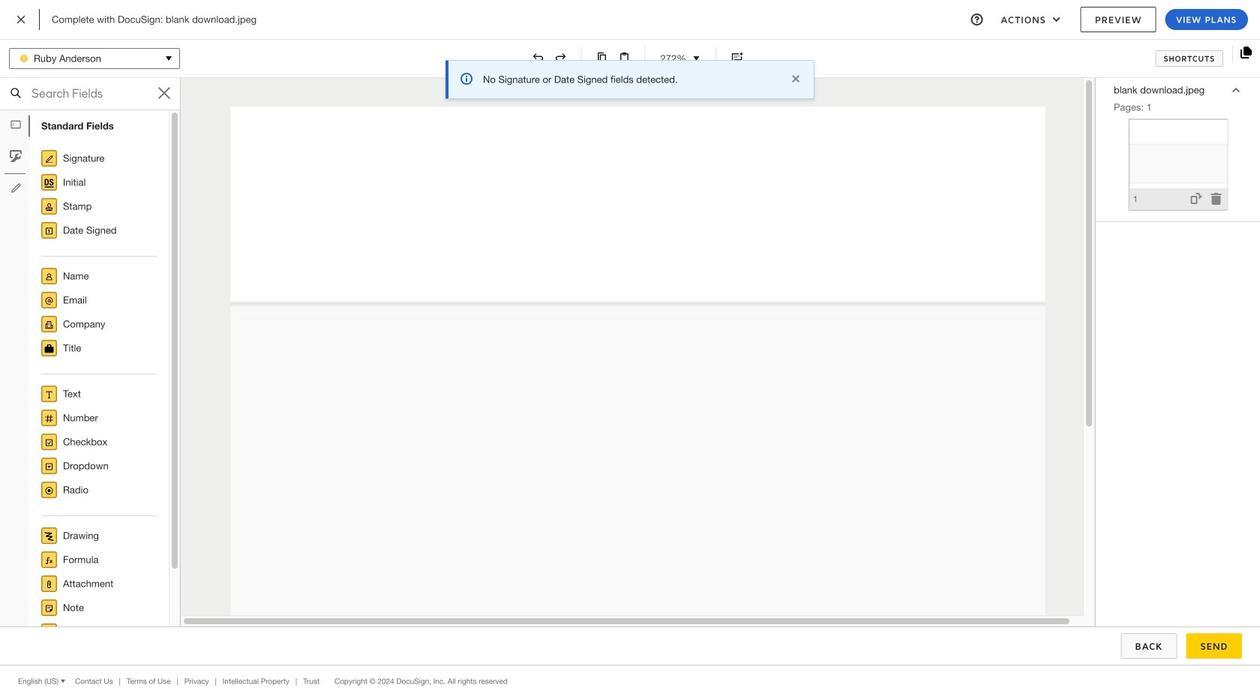 Task type: locate. For each thing, give the bounding box(es) containing it.
fields palette region
[[0, 110, 180, 682]]

region
[[1097, 101, 1261, 221]]

list
[[0, 39, 1261, 78]]

custom fields image
[[10, 150, 22, 162]]

tab panel
[[30, 110, 180, 682]]

list item
[[1156, 46, 1224, 71]]

Search Fields text field
[[31, 79, 149, 109]]

status
[[483, 73, 780, 86]]



Task type: vqa. For each thing, say whether or not it's contained in the screenshot.
tab panel
yes



Task type: describe. For each thing, give the bounding box(es) containing it.
document preview showing 1 pages image
[[182, 78, 1095, 697]]

field_types tab list
[[0, 110, 30, 627]]

pre-fill tools image
[[10, 182, 22, 194]]

standard fields image
[[10, 118, 22, 130]]

document blank download.jpeg - page 1 image
[[1131, 120, 1228, 209]]



